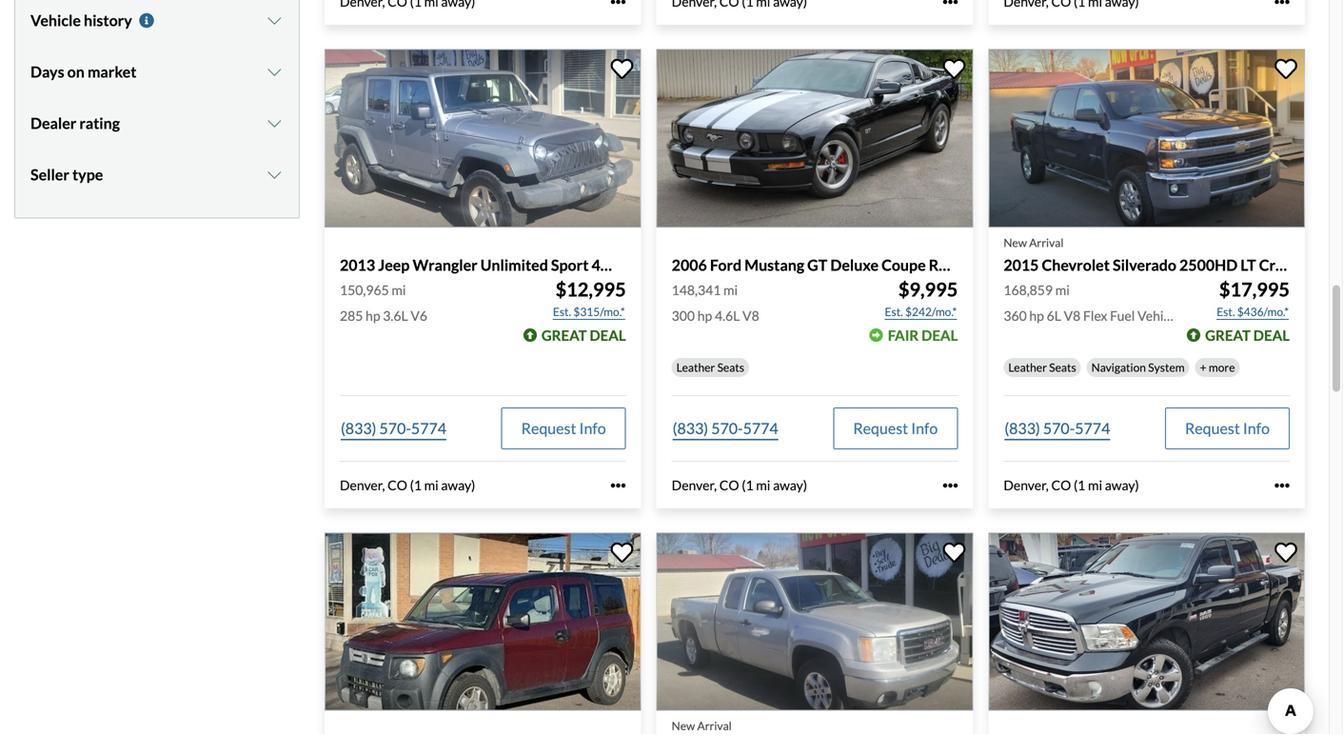 Task type: locate. For each thing, give the bounding box(es) containing it.
0 horizontal spatial great deal
[[542, 327, 626, 344]]

1 vertical spatial vehicle
[[1138, 308, 1181, 324]]

1 vertical spatial arrival
[[698, 719, 732, 733]]

hp inside 150,965 mi 285 hp 3.6l v6
[[366, 308, 381, 324]]

est. $242/mo.* button
[[884, 302, 958, 321]]

new arrival link
[[657, 533, 977, 734]]

denver,
[[340, 477, 385, 493], [672, 477, 717, 493], [1004, 477, 1049, 493]]

1 5774 from the left
[[411, 419, 447, 438]]

2 great deal from the left
[[1206, 327, 1290, 344]]

denver, co (1 mi away)
[[340, 477, 476, 493], [672, 477, 808, 493], [1004, 477, 1140, 493]]

arrival inside new arrival 2015 chevrolet silverado 2500hd lt crew cab 4w
[[1030, 236, 1064, 249]]

2 horizontal spatial away)
[[1105, 477, 1140, 493]]

v8 inside "148,341 mi 300 hp 4.6l v8"
[[743, 308, 760, 324]]

4wd
[[592, 256, 628, 274]]

1 horizontal spatial 5774
[[743, 419, 779, 438]]

1 horizontal spatial (833)
[[673, 419, 709, 438]]

(833) for $9,995
[[673, 419, 709, 438]]

3 570- from the left
[[1044, 419, 1075, 438]]

silverado
[[1113, 256, 1177, 274]]

1 horizontal spatial request info button
[[834, 408, 958, 449]]

v8
[[743, 308, 760, 324], [1064, 308, 1081, 324]]

1 horizontal spatial hp
[[698, 308, 713, 324]]

1 horizontal spatial (833) 570-5774
[[673, 419, 779, 438]]

v8 right 4.6l
[[743, 308, 760, 324]]

wrangler
[[413, 256, 478, 274]]

0 horizontal spatial (1
[[410, 477, 422, 493]]

est. down $17,995
[[1217, 305, 1235, 319]]

1 horizontal spatial request info
[[854, 419, 938, 438]]

2 (1 from the left
[[742, 477, 754, 493]]

1 info from the left
[[580, 419, 606, 438]]

deal down $242/mo.*
[[922, 327, 958, 344]]

3.6l
[[383, 308, 408, 324]]

denver, co (1 mi away) for $9,995
[[672, 477, 808, 493]]

1 horizontal spatial away)
[[773, 477, 808, 493]]

0 vertical spatial arrival
[[1030, 236, 1064, 249]]

1 co from the left
[[388, 477, 407, 493]]

black 2006 ford mustang gt deluxe coupe rwd coupe rear-wheel drive 5-speed automatic image
[[657, 49, 974, 227]]

est. up fair
[[885, 305, 903, 319]]

$436/mo.*
[[1238, 305, 1289, 319]]

150,965
[[340, 282, 389, 298]]

new inside new arrival 2015 chevrolet silverado 2500hd lt crew cab 4w
[[1004, 236, 1027, 249]]

2 info from the left
[[912, 419, 938, 438]]

hp right 285
[[366, 308, 381, 324]]

request info button
[[502, 408, 626, 449], [834, 408, 958, 449], [1166, 408, 1290, 449]]

ellipsis h image
[[611, 0, 626, 9], [1275, 0, 1290, 9]]

2 horizontal spatial request
[[1186, 419, 1241, 438]]

market
[[88, 63, 137, 81]]

2 v8 from the left
[[1064, 308, 1081, 324]]

148,341 mi 300 hp 4.6l v8
[[672, 282, 760, 324]]

0 horizontal spatial denver,
[[340, 477, 385, 493]]

4w
[[1329, 256, 1344, 274]]

6l
[[1047, 308, 1062, 324]]

chevron down image
[[265, 13, 284, 28]]

request
[[522, 419, 577, 438], [854, 419, 909, 438], [1186, 419, 1241, 438]]

deal for $17,995
[[1254, 327, 1290, 344]]

168,859
[[1004, 282, 1053, 298]]

1 ellipsis h image from the left
[[611, 0, 626, 9]]

1 horizontal spatial leather seats
[[1009, 360, 1077, 374]]

3 denver, from the left
[[1004, 477, 1049, 493]]

570- for $12,995
[[379, 419, 411, 438]]

0 horizontal spatial leather seats
[[677, 360, 745, 374]]

0 vertical spatial new
[[1004, 236, 1027, 249]]

0 horizontal spatial est.
[[553, 305, 571, 319]]

hp
[[366, 308, 381, 324], [698, 308, 713, 324], [1030, 308, 1045, 324]]

5774
[[411, 419, 447, 438], [743, 419, 779, 438], [1075, 419, 1111, 438]]

3 request info button from the left
[[1166, 408, 1290, 449]]

2 horizontal spatial (833) 570-5774 button
[[1004, 408, 1112, 449]]

2013
[[340, 256, 375, 274]]

2 horizontal spatial (1
[[1074, 477, 1086, 493]]

2 horizontal spatial deal
[[1254, 327, 1290, 344]]

2 horizontal spatial denver, co (1 mi away)
[[1004, 477, 1140, 493]]

request for $12,995
[[522, 419, 577, 438]]

1 vertical spatial chevron down image
[[265, 116, 284, 131]]

info for $9,995
[[912, 419, 938, 438]]

deal down $436/mo.*
[[1254, 327, 1290, 344]]

1 horizontal spatial leather
[[1009, 360, 1047, 374]]

3 chevron down image from the top
[[265, 167, 284, 183]]

1 v8 from the left
[[743, 308, 760, 324]]

3 denver, co (1 mi away) from the left
[[1004, 477, 1140, 493]]

2 horizontal spatial 5774
[[1075, 419, 1111, 438]]

seats down 4.6l
[[718, 360, 745, 374]]

0 horizontal spatial request info
[[522, 419, 606, 438]]

0 horizontal spatial co
[[388, 477, 407, 493]]

1 horizontal spatial seats
[[1050, 360, 1077, 374]]

1 horizontal spatial request
[[854, 419, 909, 438]]

3 deal from the left
[[1254, 327, 1290, 344]]

seller type
[[30, 165, 103, 184]]

0 horizontal spatial away)
[[441, 477, 476, 493]]

chevrolet
[[1042, 256, 1110, 274]]

2 (833) from the left
[[673, 419, 709, 438]]

2 vertical spatial chevron down image
[[265, 167, 284, 183]]

seller type button
[[30, 151, 284, 199]]

0 vertical spatial vehicle
[[30, 11, 81, 30]]

0 horizontal spatial new
[[672, 719, 695, 733]]

great deal down est. $315/mo.* button
[[542, 327, 626, 344]]

great
[[542, 327, 587, 344], [1206, 327, 1251, 344]]

1 denver, co (1 mi away) from the left
[[340, 477, 476, 493]]

gray 2008 gmc sierra 1500 work truck ext. cab 4wd pickup truck four-wheel drive 4-speed automatic image
[[657, 533, 974, 711]]

arrival for new arrival 2015 chevrolet silverado 2500hd lt crew cab 4w
[[1030, 236, 1064, 249]]

2 co from the left
[[720, 477, 740, 493]]

1 horizontal spatial great deal
[[1206, 327, 1290, 344]]

leather seats down '6l' at the top right of the page
[[1009, 360, 1077, 374]]

leather down 300
[[677, 360, 715, 374]]

(1 for $9,995
[[742, 477, 754, 493]]

1 request info from the left
[[522, 419, 606, 438]]

148,341
[[672, 282, 721, 298]]

co
[[388, 477, 407, 493], [720, 477, 740, 493], [1052, 477, 1072, 493]]

vehicle right fuel
[[1138, 308, 1181, 324]]

hp inside 168,859 mi 360 hp 6l v8 flex fuel vehicle
[[1030, 308, 1045, 324]]

(1
[[410, 477, 422, 493], [742, 477, 754, 493], [1074, 477, 1086, 493]]

1 (1 from the left
[[410, 477, 422, 493]]

0 horizontal spatial denver, co (1 mi away)
[[340, 477, 476, 493]]

0 horizontal spatial ellipsis h image
[[611, 0, 626, 9]]

great deal
[[542, 327, 626, 344], [1206, 327, 1290, 344]]

(833) 570-5774 for $12,995
[[341, 419, 447, 438]]

360
[[1004, 308, 1027, 324]]

0 horizontal spatial v8
[[743, 308, 760, 324]]

1 (833) from the left
[[341, 419, 377, 438]]

1 horizontal spatial new
[[1004, 236, 1027, 249]]

1 horizontal spatial v8
[[1064, 308, 1081, 324]]

2 deal from the left
[[922, 327, 958, 344]]

deal for $12,995
[[590, 327, 626, 344]]

days on market button
[[30, 48, 284, 96]]

2 request info from the left
[[854, 419, 938, 438]]

1 chevron down image from the top
[[265, 64, 284, 80]]

chevron down image inside dealer rating dropdown button
[[265, 116, 284, 131]]

jeep
[[378, 256, 410, 274]]

2 horizontal spatial 570-
[[1044, 419, 1075, 438]]

1 horizontal spatial co
[[720, 477, 740, 493]]

2013 jeep wrangler unlimited sport 4wd
[[340, 256, 628, 274]]

1 horizontal spatial (1
[[742, 477, 754, 493]]

dealer rating
[[30, 114, 120, 133]]

1 horizontal spatial ellipsis h image
[[1275, 0, 1290, 9]]

chevron down image
[[265, 64, 284, 80], [265, 116, 284, 131], [265, 167, 284, 183]]

(833) 570-5774 for $9,995
[[673, 419, 779, 438]]

great for $12,995
[[542, 327, 587, 344]]

0 horizontal spatial info
[[580, 419, 606, 438]]

v8 right '6l' at the top right of the page
[[1064, 308, 1081, 324]]

1 deal from the left
[[590, 327, 626, 344]]

lt
[[1241, 256, 1257, 274]]

est.
[[553, 305, 571, 319], [885, 305, 903, 319], [1217, 305, 1235, 319]]

0 horizontal spatial seats
[[718, 360, 745, 374]]

2 570- from the left
[[712, 419, 743, 438]]

hp inside "148,341 mi 300 hp 4.6l v8"
[[698, 308, 713, 324]]

300
[[672, 308, 695, 324]]

v8 for $17,995
[[1064, 308, 1081, 324]]

red 2008 honda element lx awd suv / crossover all-wheel drive 5-speed automatic image
[[325, 533, 642, 711]]

navigation system
[[1092, 360, 1185, 374]]

on
[[67, 63, 85, 81]]

more
[[1209, 360, 1236, 374]]

0 horizontal spatial vehicle
[[30, 11, 81, 30]]

1 request info button from the left
[[502, 408, 626, 449]]

chevron down image inside seller type dropdown button
[[265, 167, 284, 183]]

0 horizontal spatial 570-
[[379, 419, 411, 438]]

570-
[[379, 419, 411, 438], [712, 419, 743, 438], [1044, 419, 1075, 438]]

0 horizontal spatial deal
[[590, 327, 626, 344]]

1 leather seats from the left
[[677, 360, 745, 374]]

2 hp from the left
[[698, 308, 713, 324]]

chevron down image for dealer rating
[[265, 116, 284, 131]]

seats
[[718, 360, 745, 374], [1050, 360, 1077, 374]]

2006
[[672, 256, 707, 274]]

0 vertical spatial chevron down image
[[265, 64, 284, 80]]

away)
[[441, 477, 476, 493], [773, 477, 808, 493], [1105, 477, 1140, 493]]

3 est. from the left
[[1217, 305, 1235, 319]]

1 request from the left
[[522, 419, 577, 438]]

0 horizontal spatial 5774
[[411, 419, 447, 438]]

1 away) from the left
[[441, 477, 476, 493]]

away) for $12,995
[[441, 477, 476, 493]]

1 (833) 570-5774 from the left
[[341, 419, 447, 438]]

est. inside $12,995 est. $315/mo.*
[[553, 305, 571, 319]]

(833) 570-5774 button
[[340, 408, 448, 449], [672, 408, 780, 449], [1004, 408, 1112, 449]]

1 horizontal spatial info
[[912, 419, 938, 438]]

leather
[[677, 360, 715, 374], [1009, 360, 1047, 374]]

3 request from the left
[[1186, 419, 1241, 438]]

dealer rating button
[[30, 100, 284, 147]]

0 horizontal spatial request info button
[[502, 408, 626, 449]]

2 request info button from the left
[[834, 408, 958, 449]]

2 request from the left
[[854, 419, 909, 438]]

(833) 570-5774
[[341, 419, 447, 438], [673, 419, 779, 438], [1005, 419, 1111, 438]]

$12,995
[[556, 278, 626, 301]]

0 horizontal spatial leather
[[677, 360, 715, 374]]

1 horizontal spatial denver,
[[672, 477, 717, 493]]

1 horizontal spatial deal
[[922, 327, 958, 344]]

0 horizontal spatial hp
[[366, 308, 381, 324]]

history
[[84, 11, 132, 30]]

2 horizontal spatial denver,
[[1004, 477, 1049, 493]]

vehicle up days
[[30, 11, 81, 30]]

1 great deal from the left
[[542, 327, 626, 344]]

2 away) from the left
[[773, 477, 808, 493]]

2 horizontal spatial request info button
[[1166, 408, 1290, 449]]

2 horizontal spatial co
[[1052, 477, 1072, 493]]

great deal for $17,995
[[1206, 327, 1290, 344]]

sport
[[551, 256, 589, 274]]

rwd
[[929, 256, 966, 274]]

1 horizontal spatial (833) 570-5774 button
[[672, 408, 780, 449]]

co for $12,995
[[388, 477, 407, 493]]

2 horizontal spatial request info
[[1186, 419, 1270, 438]]

1 hp from the left
[[366, 308, 381, 324]]

2 horizontal spatial info
[[1244, 419, 1270, 438]]

2 denver, from the left
[[672, 477, 717, 493]]

1 great from the left
[[542, 327, 587, 344]]

2500hd
[[1180, 256, 1238, 274]]

great deal for $12,995
[[542, 327, 626, 344]]

hp right 300
[[698, 308, 713, 324]]

hp for $9,995
[[698, 308, 713, 324]]

chevron down image inside days on market dropdown button
[[265, 64, 284, 80]]

v8 inside 168,859 mi 360 hp 6l v8 flex fuel vehicle
[[1064, 308, 1081, 324]]

leather seats down 4.6l
[[677, 360, 745, 374]]

mustang
[[745, 256, 805, 274]]

0 horizontal spatial arrival
[[698, 719, 732, 733]]

1 horizontal spatial vehicle
[[1138, 308, 1181, 324]]

leather seats
[[677, 360, 745, 374], [1009, 360, 1077, 374]]

1 denver, from the left
[[340, 477, 385, 493]]

deal
[[590, 327, 626, 344], [922, 327, 958, 344], [1254, 327, 1290, 344]]

great up more
[[1206, 327, 1251, 344]]

mi
[[392, 282, 406, 298], [724, 282, 738, 298], [1056, 282, 1070, 298], [424, 477, 439, 493], [756, 477, 771, 493], [1088, 477, 1103, 493]]

ellipsis h image
[[943, 0, 958, 9], [611, 478, 626, 493], [943, 478, 958, 493], [1275, 478, 1290, 493]]

seller
[[30, 165, 69, 184]]

seats down '6l' at the top right of the page
[[1050, 360, 1077, 374]]

2 5774 from the left
[[743, 419, 779, 438]]

0 horizontal spatial (833) 570-5774
[[341, 419, 447, 438]]

0 horizontal spatial (833)
[[341, 419, 377, 438]]

great deal down est. $436/mo.* button
[[1206, 327, 1290, 344]]

150,965 mi 285 hp 3.6l v6
[[340, 282, 428, 324]]

3 co from the left
[[1052, 477, 1072, 493]]

2 (833) 570-5774 button from the left
[[672, 408, 780, 449]]

est. for $12,995
[[553, 305, 571, 319]]

mi inside 168,859 mi 360 hp 6l v8 flex fuel vehicle
[[1056, 282, 1070, 298]]

0 horizontal spatial (833) 570-5774 button
[[340, 408, 448, 449]]

1 horizontal spatial est.
[[885, 305, 903, 319]]

request info
[[522, 419, 606, 438], [854, 419, 938, 438], [1186, 419, 1270, 438]]

dealer
[[30, 114, 76, 133]]

est. inside $17,995 est. $436/mo.*
[[1217, 305, 1235, 319]]

(833)
[[341, 419, 377, 438], [673, 419, 709, 438], [1005, 419, 1041, 438]]

1 horizontal spatial arrival
[[1030, 236, 1064, 249]]

(1 for $12,995
[[410, 477, 422, 493]]

info
[[580, 419, 606, 438], [912, 419, 938, 438], [1244, 419, 1270, 438]]

leather down "360"
[[1009, 360, 1047, 374]]

fair
[[888, 327, 919, 344]]

2 est. from the left
[[885, 305, 903, 319]]

2 chevron down image from the top
[[265, 116, 284, 131]]

arrival
[[1030, 236, 1064, 249], [698, 719, 732, 733]]

$315/mo.*
[[574, 305, 625, 319]]

2 horizontal spatial est.
[[1217, 305, 1235, 319]]

1 horizontal spatial great
[[1206, 327, 1251, 344]]

est. down $12,995
[[553, 305, 571, 319]]

vehicle inside 168,859 mi 360 hp 6l v8 flex fuel vehicle
[[1138, 308, 1181, 324]]

(833) for $12,995
[[341, 419, 377, 438]]

2 horizontal spatial (833) 570-5774
[[1005, 419, 1111, 438]]

2 denver, co (1 mi away) from the left
[[672, 477, 808, 493]]

168,859 mi 360 hp 6l v8 flex fuel vehicle
[[1004, 282, 1181, 324]]

2 horizontal spatial (833)
[[1005, 419, 1041, 438]]

1 vertical spatial new
[[672, 719, 695, 733]]

hp left '6l' at the top right of the page
[[1030, 308, 1045, 324]]

1 horizontal spatial 570-
[[712, 419, 743, 438]]

1 570- from the left
[[379, 419, 411, 438]]

2 great from the left
[[1206, 327, 1251, 344]]

new
[[1004, 236, 1027, 249], [672, 719, 695, 733]]

0 horizontal spatial request
[[522, 419, 577, 438]]

3 hp from the left
[[1030, 308, 1045, 324]]

0 horizontal spatial great
[[542, 327, 587, 344]]

2 (833) 570-5774 from the left
[[673, 419, 779, 438]]

est. inside $9,995 est. $242/mo.*
[[885, 305, 903, 319]]

vehicle
[[30, 11, 81, 30], [1138, 308, 1181, 324]]

2 horizontal spatial hp
[[1030, 308, 1045, 324]]

deal down $315/mo.* in the left of the page
[[590, 327, 626, 344]]

1 (833) 570-5774 button from the left
[[340, 408, 448, 449]]

great down est. $315/mo.* button
[[542, 327, 587, 344]]

est. for $17,995
[[1217, 305, 1235, 319]]

1 horizontal spatial denver, co (1 mi away)
[[672, 477, 808, 493]]

request info button for $12,995
[[502, 408, 626, 449]]

1 est. from the left
[[553, 305, 571, 319]]



Task type: vqa. For each thing, say whether or not it's contained in the screenshot.
second have
no



Task type: describe. For each thing, give the bounding box(es) containing it.
est. $315/mo.* button
[[552, 302, 626, 321]]

1 leather from the left
[[677, 360, 715, 374]]

denver, co (1 mi away) for $12,995
[[340, 477, 476, 493]]

rating
[[79, 114, 120, 133]]

new arrival
[[672, 719, 732, 733]]

vehicle history
[[30, 11, 132, 30]]

gray 2015 chevrolet silverado 2500hd lt crew cab 4wd pickup truck four-wheel drive 6-speed automatic image
[[989, 49, 1306, 227]]

cab
[[1299, 256, 1326, 274]]

black 2015 ram 1500 slt crew cab 4wd pickup truck four-wheel drive 8-speed automatic image
[[989, 533, 1306, 711]]

$12,995 est. $315/mo.*
[[553, 278, 626, 319]]

2015
[[1004, 256, 1039, 274]]

3 (1 from the left
[[1074, 477, 1086, 493]]

4.6l
[[715, 308, 740, 324]]

(833) 570-5774 button for $9,995
[[672, 408, 780, 449]]

v8 for $9,995
[[743, 308, 760, 324]]

3 (833) 570-5774 from the left
[[1005, 419, 1111, 438]]

3 away) from the left
[[1105, 477, 1140, 493]]

$17,995
[[1220, 278, 1290, 301]]

est. $436/mo.* button
[[1216, 302, 1290, 321]]

2 leather seats from the left
[[1009, 360, 1077, 374]]

chevron down image for seller type
[[265, 167, 284, 183]]

request info for $9,995
[[854, 419, 938, 438]]

est. for $9,995
[[885, 305, 903, 319]]

type
[[72, 165, 103, 184]]

3 request info from the left
[[1186, 419, 1270, 438]]

v6
[[411, 308, 428, 324]]

2 seats from the left
[[1050, 360, 1077, 374]]

$242/mo.*
[[906, 305, 957, 319]]

chevron down image for days on market
[[265, 64, 284, 80]]

flex
[[1084, 308, 1108, 324]]

(833) 570-5774 button for $12,995
[[340, 408, 448, 449]]

fair deal
[[888, 327, 958, 344]]

days
[[30, 63, 64, 81]]

+ more
[[1200, 360, 1236, 374]]

hp for $17,995
[[1030, 308, 1045, 324]]

vehicle history button
[[30, 0, 284, 44]]

5774 for $9,995
[[743, 419, 779, 438]]

$17,995 est. $436/mo.*
[[1217, 278, 1290, 319]]

new arrival 2015 chevrolet silverado 2500hd lt crew cab 4w
[[1004, 236, 1344, 274]]

3 (833) 570-5774 button from the left
[[1004, 408, 1112, 449]]

570- for $9,995
[[712, 419, 743, 438]]

hp for $12,995
[[366, 308, 381, 324]]

co for $9,995
[[720, 477, 740, 493]]

request info for $12,995
[[522, 419, 606, 438]]

2 ellipsis h image from the left
[[1275, 0, 1290, 9]]

3 (833) from the left
[[1005, 419, 1041, 438]]

2006 ford mustang gt deluxe coupe rwd
[[672, 256, 966, 274]]

coupe
[[882, 256, 926, 274]]

fuel
[[1110, 308, 1135, 324]]

1 seats from the left
[[718, 360, 745, 374]]

request info button for $9,995
[[834, 408, 958, 449]]

navigation
[[1092, 360, 1146, 374]]

5774 for $12,995
[[411, 419, 447, 438]]

vehicle inside dropdown button
[[30, 11, 81, 30]]

request for $9,995
[[854, 419, 909, 438]]

silver 2013 jeep wrangler unlimited sport 4wd suv / crossover four-wheel drive 6-speed manual image
[[325, 49, 642, 227]]

mi inside 150,965 mi 285 hp 3.6l v6
[[392, 282, 406, 298]]

system
[[1149, 360, 1185, 374]]

arrival for new arrival
[[698, 719, 732, 733]]

days on market
[[30, 63, 137, 81]]

new for new arrival 2015 chevrolet silverado 2500hd lt crew cab 4w
[[1004, 236, 1027, 249]]

deluxe
[[831, 256, 879, 274]]

gt
[[808, 256, 828, 274]]

285
[[340, 308, 363, 324]]

3 5774 from the left
[[1075, 419, 1111, 438]]

deal for $9,995
[[922, 327, 958, 344]]

2 leather from the left
[[1009, 360, 1047, 374]]

unlimited
[[481, 256, 548, 274]]

$9,995
[[899, 278, 958, 301]]

great for $17,995
[[1206, 327, 1251, 344]]

info for $12,995
[[580, 419, 606, 438]]

new for new arrival
[[672, 719, 695, 733]]

denver, for $9,995
[[672, 477, 717, 493]]

away) for $9,995
[[773, 477, 808, 493]]

3 info from the left
[[1244, 419, 1270, 438]]

denver, for $12,995
[[340, 477, 385, 493]]

ford
[[710, 256, 742, 274]]

$9,995 est. $242/mo.*
[[885, 278, 958, 319]]

info circle image
[[137, 13, 156, 28]]

crew
[[1260, 256, 1296, 274]]

mi inside "148,341 mi 300 hp 4.6l v8"
[[724, 282, 738, 298]]

+
[[1200, 360, 1207, 374]]



